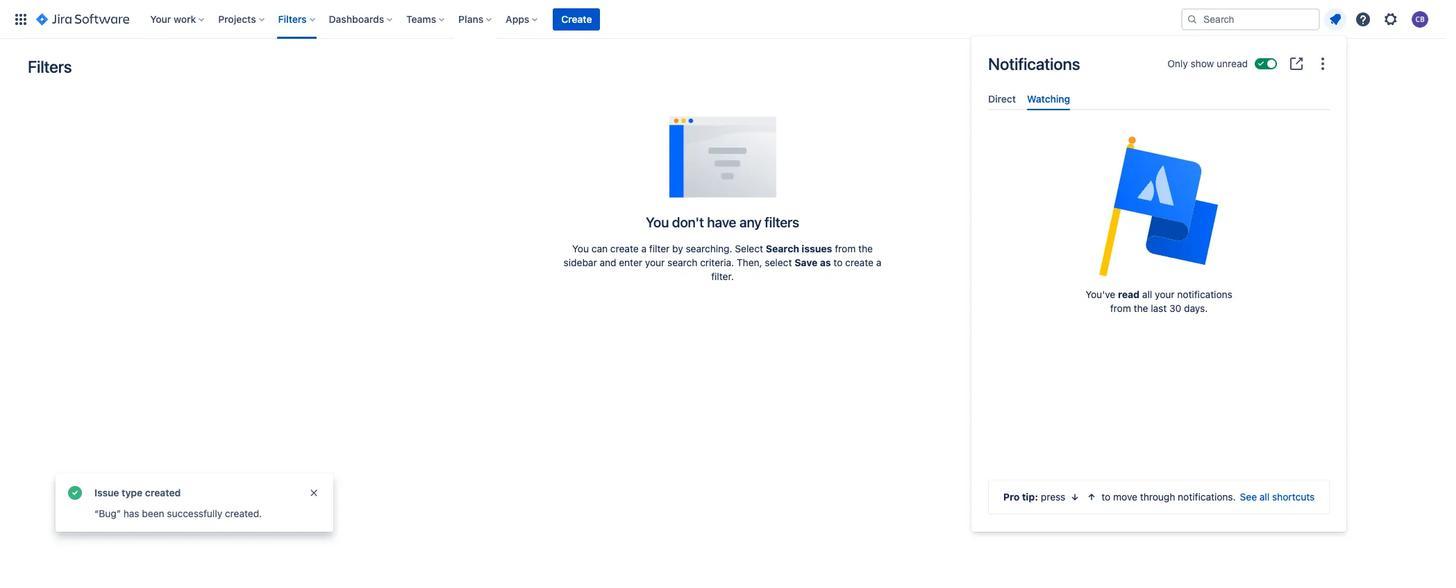 Task type: describe. For each thing, give the bounding box(es) containing it.
read
[[1118, 289, 1140, 301]]

filter
[[649, 243, 670, 255]]

search
[[766, 243, 799, 255]]

to for move
[[1102, 492, 1111, 503]]

filter.
[[711, 271, 734, 283]]

search image
[[1187, 14, 1198, 25]]

move
[[1113, 492, 1137, 503]]

through
[[1140, 492, 1175, 503]]

dismiss image
[[308, 488, 319, 499]]

you don't have any filters
[[646, 215, 799, 231]]

your
[[150, 13, 171, 25]]

any
[[739, 215, 761, 231]]

your work
[[150, 13, 196, 25]]

from the sidebar and enter your search criteria. then, select
[[564, 243, 873, 269]]

see
[[1240, 492, 1257, 503]]

"bug"
[[94, 508, 121, 520]]

a inside 'to create a filter.'
[[876, 257, 881, 269]]

direct
[[988, 93, 1016, 105]]

created
[[145, 487, 181, 499]]

save as
[[795, 257, 831, 269]]

you've read
[[1085, 289, 1140, 301]]

then,
[[737, 257, 762, 269]]

filters inside dropdown button
[[278, 13, 307, 25]]

issue type created
[[94, 487, 181, 499]]

notifications dialog
[[971, 36, 1346, 533]]

don't
[[672, 215, 704, 231]]

show
[[1191, 58, 1214, 69]]

select
[[765, 257, 792, 269]]

arrow down image
[[1070, 492, 1081, 503]]

apps button
[[501, 8, 543, 30]]

plans button
[[454, 8, 497, 30]]

create button
[[553, 8, 600, 30]]

has
[[123, 508, 139, 520]]

appswitcher icon image
[[12, 11, 29, 27]]

settings image
[[1383, 11, 1399, 27]]

primary element
[[8, 0, 1181, 39]]

only show unread
[[1167, 58, 1248, 69]]

create inside 'to create a filter.'
[[845, 257, 873, 269]]

work
[[174, 13, 196, 25]]

projects button
[[214, 8, 270, 30]]

to create a filter.
[[711, 257, 881, 283]]

and
[[600, 257, 616, 269]]

arrow up image
[[1086, 492, 1097, 503]]

unread
[[1217, 58, 1248, 69]]

teams button
[[402, 8, 450, 30]]

enter
[[619, 257, 642, 269]]

teams
[[406, 13, 436, 25]]

0 vertical spatial a
[[641, 243, 647, 255]]

0 vertical spatial create
[[610, 243, 639, 255]]

tab list inside the notifications dialog
[[983, 87, 1335, 111]]

last
[[1151, 303, 1167, 315]]

banner containing your work
[[0, 0, 1445, 39]]

the inside all your notifications from the last 30 days.
[[1134, 303, 1148, 315]]

all inside all your notifications from the last 30 days.
[[1142, 289, 1152, 301]]

can
[[592, 243, 608, 255]]

watching
[[1027, 93, 1070, 105]]

dashboards
[[329, 13, 384, 25]]

watching tab panel
[[983, 111, 1335, 123]]

you for you don't have any filters
[[646, 215, 669, 231]]

save
[[795, 257, 817, 269]]



Task type: vqa. For each thing, say whether or not it's contained in the screenshot.
been
yes



Task type: locate. For each thing, give the bounding box(es) containing it.
1 horizontal spatial filters
[[278, 13, 307, 25]]

criteria.
[[700, 257, 734, 269]]

1 horizontal spatial create
[[845, 257, 873, 269]]

created.
[[225, 508, 262, 520]]

from right "issues"
[[835, 243, 856, 255]]

projects
[[218, 13, 256, 25]]

1 vertical spatial from
[[1110, 303, 1131, 315]]

1 horizontal spatial the
[[1134, 303, 1148, 315]]

notifications
[[1177, 289, 1232, 301]]

create
[[561, 13, 592, 25]]

the left last
[[1134, 303, 1148, 315]]

0 horizontal spatial to
[[834, 257, 843, 269]]

to move through notifications.
[[1102, 492, 1236, 503]]

0 horizontal spatial filters
[[28, 57, 72, 76]]

notifications
[[988, 54, 1080, 74]]

to for create
[[834, 257, 843, 269]]

all
[[1142, 289, 1152, 301], [1260, 492, 1269, 503]]

1 vertical spatial create
[[845, 257, 873, 269]]

0 horizontal spatial from
[[835, 243, 856, 255]]

0 vertical spatial you
[[646, 215, 669, 231]]

successfully
[[167, 508, 222, 520]]

tip:
[[1022, 492, 1038, 503]]

as
[[820, 257, 831, 269]]

you up "filter"
[[646, 215, 669, 231]]

create
[[610, 243, 639, 255], [845, 257, 873, 269]]

from down 'you've read'
[[1110, 303, 1131, 315]]

0 vertical spatial the
[[858, 243, 873, 255]]

filters down appswitcher icon
[[28, 57, 72, 76]]

filters
[[278, 13, 307, 25], [28, 57, 72, 76]]

from inside 'from the sidebar and enter your search criteria. then, select'
[[835, 243, 856, 255]]

pro tip: press
[[1003, 492, 1065, 503]]

your inside 'from the sidebar and enter your search criteria. then, select'
[[645, 257, 665, 269]]

the inside 'from the sidebar and enter your search criteria. then, select'
[[858, 243, 873, 255]]

more image
[[1314, 56, 1331, 72]]

create right as
[[845, 257, 873, 269]]

you can create a filter by searching. select search issues
[[572, 243, 832, 255]]

you for you can create a filter by searching. select search issues
[[572, 243, 589, 255]]

notifications image
[[1327, 11, 1344, 27]]

select
[[735, 243, 763, 255]]

your work button
[[146, 8, 210, 30]]

you up sidebar
[[572, 243, 589, 255]]

shortcuts
[[1272, 492, 1315, 503]]

tab list containing direct
[[983, 87, 1335, 111]]

pro
[[1003, 492, 1020, 503]]

notifications.
[[1178, 492, 1236, 503]]

your
[[645, 257, 665, 269], [1155, 289, 1175, 301]]

jira software image
[[36, 11, 129, 27], [36, 11, 129, 27]]

filters button
[[274, 8, 321, 30]]

1 horizontal spatial your
[[1155, 289, 1175, 301]]

1 vertical spatial you
[[572, 243, 589, 255]]

you
[[646, 215, 669, 231], [572, 243, 589, 255]]

issue
[[94, 487, 119, 499]]

0 horizontal spatial your
[[645, 257, 665, 269]]

to inside 'to create a filter.'
[[834, 257, 843, 269]]

1 horizontal spatial you
[[646, 215, 669, 231]]

see all shortcuts button
[[1240, 491, 1315, 505]]

you've
[[1085, 289, 1115, 301]]

have
[[707, 215, 736, 231]]

1 vertical spatial filters
[[28, 57, 72, 76]]

all up last
[[1142, 289, 1152, 301]]

0 horizontal spatial you
[[572, 243, 589, 255]]

a
[[641, 243, 647, 255], [876, 257, 881, 269]]

dashboards button
[[325, 8, 398, 30]]

your down "filter"
[[645, 257, 665, 269]]

success image
[[67, 485, 83, 502]]

0 vertical spatial to
[[834, 257, 843, 269]]

1 vertical spatial a
[[876, 257, 881, 269]]

a left "filter"
[[641, 243, 647, 255]]

see all shortcuts
[[1240, 492, 1315, 503]]

help image
[[1355, 11, 1371, 27]]

search
[[667, 257, 697, 269]]

issues
[[802, 243, 832, 255]]

only
[[1167, 58, 1188, 69]]

1 vertical spatial the
[[1134, 303, 1148, 315]]

your up last
[[1155, 289, 1175, 301]]

tab list
[[983, 87, 1335, 111]]

0 vertical spatial your
[[645, 257, 665, 269]]

from
[[835, 243, 856, 255], [1110, 303, 1131, 315]]

by
[[672, 243, 683, 255]]

been
[[142, 508, 164, 520]]

your profile and settings image
[[1412, 11, 1428, 27]]

create up enter
[[610, 243, 639, 255]]

1 vertical spatial all
[[1260, 492, 1269, 503]]

apps
[[506, 13, 529, 25]]

to right as
[[834, 257, 843, 269]]

0 vertical spatial from
[[835, 243, 856, 255]]

from inside all your notifications from the last 30 days.
[[1110, 303, 1131, 315]]

0 vertical spatial all
[[1142, 289, 1152, 301]]

sidebar
[[564, 257, 597, 269]]

plans
[[458, 13, 483, 25]]

1 vertical spatial to
[[1102, 492, 1111, 503]]

0 horizontal spatial all
[[1142, 289, 1152, 301]]

a right as
[[876, 257, 881, 269]]

your inside all your notifications from the last 30 days.
[[1155, 289, 1175, 301]]

30
[[1169, 303, 1181, 315]]

filters
[[765, 215, 799, 231]]

to inside the notifications dialog
[[1102, 492, 1111, 503]]

0 vertical spatial filters
[[278, 13, 307, 25]]

open notifications in a new tab image
[[1288, 56, 1305, 72]]

type
[[122, 487, 143, 499]]

"bug" has been successfully created.
[[94, 508, 262, 520]]

filters right "projects" popup button
[[278, 13, 307, 25]]

0 horizontal spatial a
[[641, 243, 647, 255]]

Search field
[[1181, 8, 1320, 30]]

1 vertical spatial your
[[1155, 289, 1175, 301]]

1 horizontal spatial from
[[1110, 303, 1131, 315]]

0 horizontal spatial create
[[610, 243, 639, 255]]

to right arrow up image
[[1102, 492, 1111, 503]]

banner
[[0, 0, 1445, 39]]

all your notifications from the last 30 days.
[[1110, 289, 1232, 315]]

press
[[1041, 492, 1065, 503]]

1 horizontal spatial all
[[1260, 492, 1269, 503]]

searching.
[[686, 243, 732, 255]]

0 horizontal spatial the
[[858, 243, 873, 255]]

all right see
[[1260, 492, 1269, 503]]

1 horizontal spatial a
[[876, 257, 881, 269]]

to
[[834, 257, 843, 269], [1102, 492, 1111, 503]]

the right "issues"
[[858, 243, 873, 255]]

the
[[858, 243, 873, 255], [1134, 303, 1148, 315]]

days.
[[1184, 303, 1208, 315]]

all inside see all shortcuts button
[[1260, 492, 1269, 503]]

1 horizontal spatial to
[[1102, 492, 1111, 503]]



